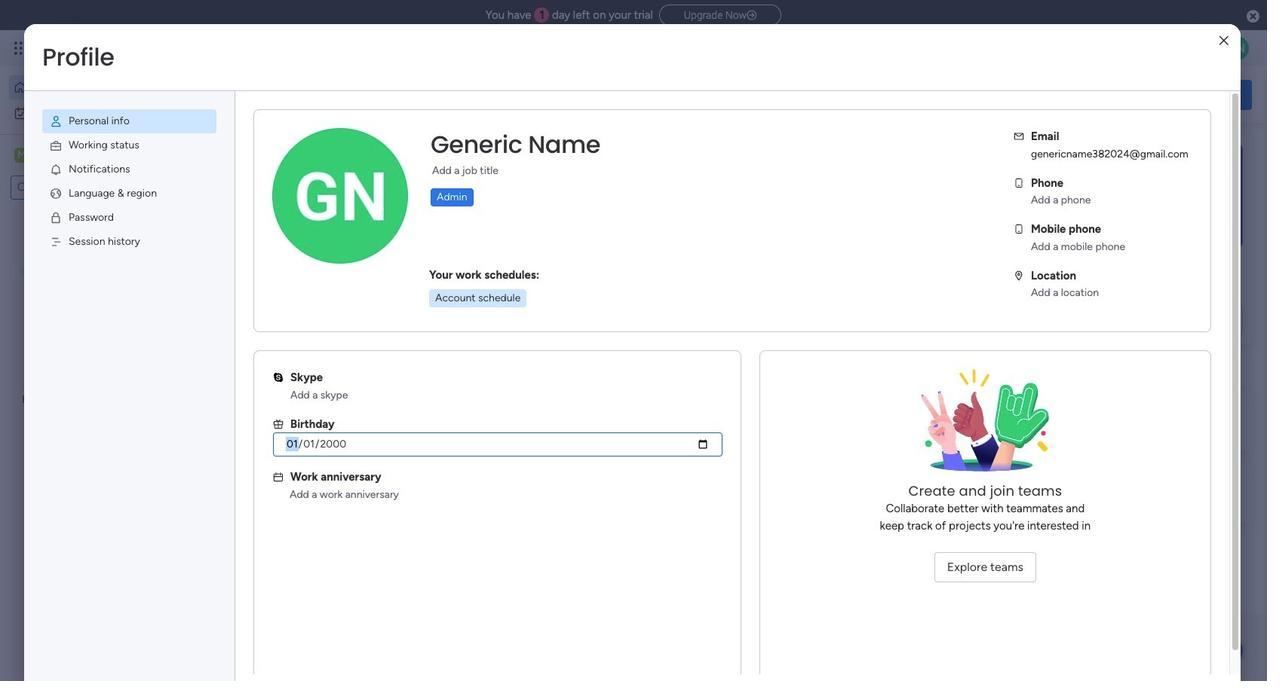 Task type: describe. For each thing, give the bounding box(es) containing it.
1 menu item from the top
[[42, 109, 216, 134]]

3 menu item from the top
[[42, 158, 216, 182]]

working status image
[[49, 139, 63, 152]]

2 menu item from the top
[[42, 134, 216, 158]]

generic name image
[[1225, 36, 1249, 60]]

0 horizontal spatial workspace image
[[14, 147, 29, 164]]

public board image
[[252, 305, 269, 322]]

workspace selection element
[[14, 146, 126, 166]]

select product image
[[14, 41, 29, 56]]

clear search image
[[109, 180, 124, 195]]

open update feed (inbox) image
[[233, 389, 251, 407]]

Search in workspace field
[[32, 179, 108, 196]]

dapulse rightstroke image
[[747, 10, 757, 21]]

language & region image
[[49, 187, 63, 201]]

2 option from the top
[[9, 101, 183, 125]]



Task type: locate. For each thing, give the bounding box(es) containing it.
add to favorites image
[[450, 306, 465, 321]]

1 horizontal spatial component image
[[501, 329, 515, 343]]

close my workspaces image
[[233, 440, 251, 458]]

component image for public board icon
[[252, 329, 265, 343]]

1 component image from the left
[[252, 329, 265, 343]]

option up personal info icon
[[9, 75, 183, 100]]

v2 bolt switch image
[[1156, 86, 1164, 103]]

no teams image
[[910, 370, 1061, 483]]

option up the workspace selection element
[[9, 101, 183, 125]]

getting started element
[[1026, 390, 1252, 451]]

close recently visited image
[[233, 153, 251, 171]]

0 horizontal spatial component image
[[252, 329, 265, 343]]

public board image
[[501, 305, 518, 322]]

2 component image from the left
[[501, 329, 515, 343]]

1 option from the top
[[9, 75, 183, 100]]

close image
[[1219, 35, 1229, 46]]

1 vertical spatial workspace image
[[258, 485, 294, 522]]

personal info image
[[49, 115, 63, 128]]

4 menu item from the top
[[42, 182, 216, 206]]

component image for public board image on the top of the page
[[501, 329, 515, 343]]

1 horizontal spatial workspace image
[[258, 485, 294, 522]]

menu item
[[42, 109, 216, 134], [42, 134, 216, 158], [42, 158, 216, 182], [42, 182, 216, 206], [42, 206, 216, 230], [42, 230, 216, 254]]

password image
[[49, 211, 63, 225]]

workspace image
[[14, 147, 29, 164], [258, 485, 294, 522]]

v2 user feedback image
[[1038, 86, 1049, 103]]

6 menu item from the top
[[42, 230, 216, 254]]

0 vertical spatial workspace image
[[14, 147, 29, 164]]

Add a birthday date field
[[273, 433, 723, 457]]

quick search results list box
[[233, 171, 990, 371]]

1 vertical spatial option
[[9, 101, 183, 125]]

0 vertical spatial option
[[9, 75, 183, 100]]

component image down public board image on the top of the page
[[501, 329, 515, 343]]

menu menu
[[24, 91, 235, 272]]

dapulse close image
[[1247, 9, 1260, 24]]

option
[[9, 75, 183, 100], [9, 101, 183, 125]]

notifications image
[[49, 163, 63, 176]]

session history image
[[49, 235, 63, 249]]

templates image image
[[1039, 144, 1238, 248]]

5 menu item from the top
[[42, 206, 216, 230]]

None field
[[427, 129, 604, 161]]

component image
[[252, 329, 265, 343], [501, 329, 515, 343]]

component image down public board icon
[[252, 329, 265, 343]]



Task type: vqa. For each thing, say whether or not it's contained in the screenshot.
Search everything image
no



